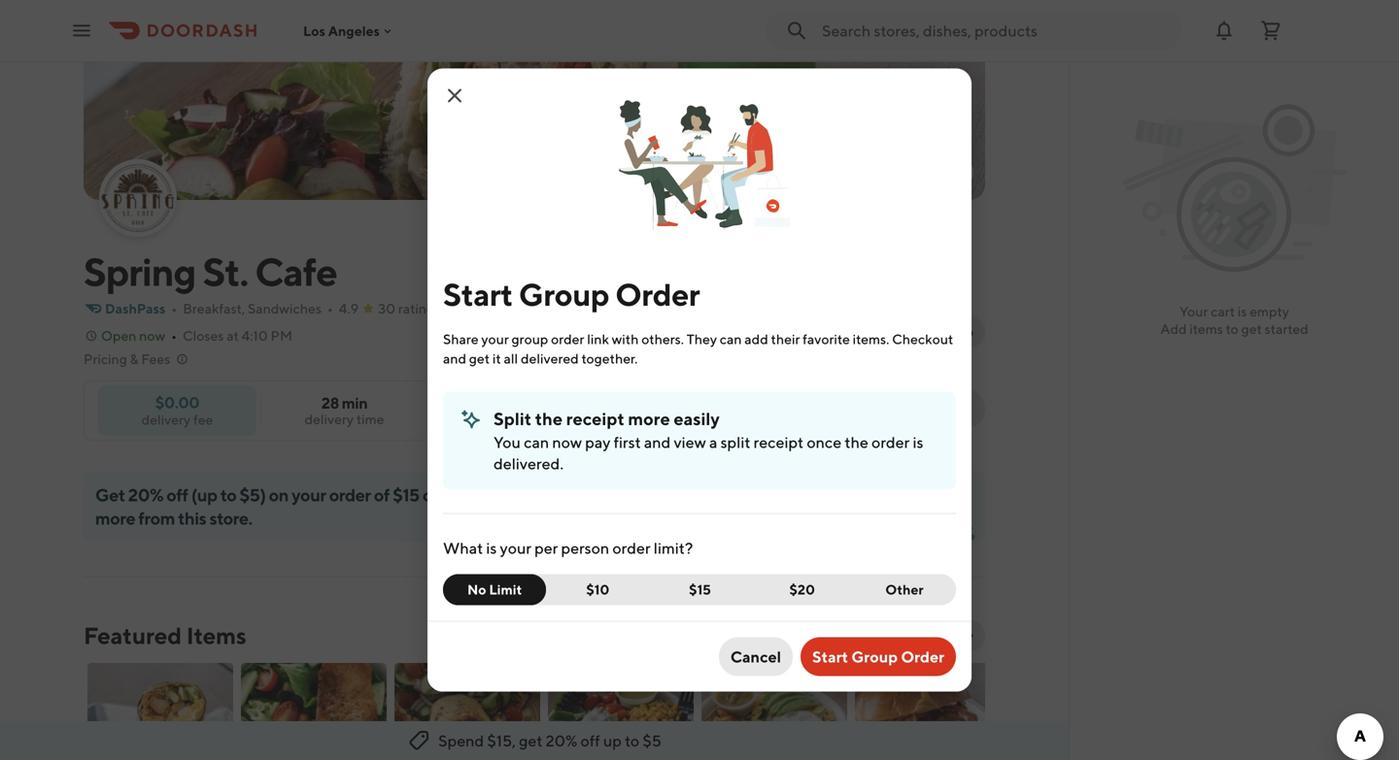 Task type: describe. For each thing, give the bounding box(es) containing it.
closes
[[183, 328, 224, 344]]

split the receipt more easily you can now pay first and view a split receipt once the order is delivered.
[[494, 409, 923, 473]]

$5)
[[240, 485, 266, 506]]

$20
[[789, 582, 815, 598]]

cancel
[[731, 648, 781, 667]]

and inside split the receipt more easily you can now pay first and view a split receipt once the order is delivered.
[[644, 433, 671, 452]]

order inside split the receipt more easily you can now pay first and view a split receipt once the order is delivered.
[[872, 433, 910, 452]]

link
[[587, 331, 609, 347]]

spring st. cafe
[[84, 249, 337, 295]]

add
[[1160, 321, 1187, 337]]

first
[[614, 433, 641, 452]]

order left 'limit?'
[[613, 539, 651, 558]]

$15 inside get 20% off (up to $5) on your order of $15 or more from this store.
[[393, 485, 419, 506]]

(up
[[191, 485, 217, 506]]

pricing & fees button
[[84, 350, 190, 369]]

spend
[[438, 732, 484, 751]]

delivered.
[[494, 455, 564, 473]]

split
[[721, 433, 751, 452]]

split
[[494, 409, 532, 429]]

off inside get 20% off (up to $5) on your order of $15 or more from this store.
[[166, 485, 188, 506]]

4:10
[[242, 328, 268, 344]]

spring
[[84, 249, 196, 295]]

info
[[948, 324, 974, 340]]

mi
[[482, 301, 497, 317]]

1 horizontal spatial receipt
[[754, 433, 804, 452]]

cafe
[[255, 249, 337, 295]]

0 horizontal spatial group
[[519, 276, 609, 313]]

0 horizontal spatial the
[[535, 409, 563, 429]]

items.
[[853, 331, 889, 347]]

view
[[674, 433, 706, 452]]

to for spend
[[625, 732, 639, 751]]

0 horizontal spatial now
[[139, 328, 165, 344]]

start group order button
[[801, 638, 956, 677]]

pricing & fees
[[84, 351, 170, 367]]

• right dashpass
[[171, 301, 177, 317]]

delivered
[[521, 351, 579, 367]]

you
[[494, 433, 521, 452]]

&
[[130, 351, 139, 367]]

1 horizontal spatial get
[[519, 732, 543, 751]]

pan seared salmon plate image
[[241, 664, 387, 761]]

open
[[101, 328, 136, 344]]

• left 'closes'
[[171, 328, 177, 344]]

dashpass •
[[105, 301, 177, 317]]

breakfast burrito image
[[87, 664, 233, 761]]

to for your
[[1226, 321, 1239, 337]]

easily
[[674, 409, 720, 429]]

once
[[807, 433, 842, 452]]

No Limit button
[[443, 575, 546, 606]]

time
[[356, 412, 384, 428]]

0 horizontal spatial receipt
[[566, 409, 625, 429]]

min inside pickup 16 min
[[937, 410, 957, 424]]

save
[[596, 401, 627, 417]]

$20 button
[[751, 575, 854, 606]]

delivery
[[819, 393, 871, 409]]

start group order inside button
[[812, 648, 944, 667]]

featured items
[[84, 622, 246, 650]]

$15,
[[487, 732, 516, 751]]

order methods option group
[[795, 390, 985, 429]]

get 20% off (up to $5) on your order of $15 or more from this store.
[[95, 485, 438, 529]]

what is your per person order limit?
[[443, 539, 693, 558]]

cart
[[1211, 304, 1235, 320]]

their
[[771, 331, 800, 347]]

from
[[138, 508, 175, 529]]

min inside 28 min delivery time
[[342, 394, 368, 412]]

pickup
[[918, 393, 962, 409]]

$15 button
[[649, 575, 752, 606]]

open menu image
[[70, 19, 93, 42]]

order inside get 20% off (up to $5) on your order of $15 or more from this store.
[[329, 485, 371, 506]]

1 vertical spatial off
[[581, 732, 600, 751]]

pricing
[[84, 351, 127, 367]]

0 horizontal spatial start
[[443, 276, 513, 313]]

cancel button
[[719, 638, 793, 677]]

st.
[[203, 249, 248, 295]]

empty
[[1250, 304, 1289, 320]]

$10 button
[[535, 575, 649, 606]]

$0.00
[[155, 394, 199, 412]]

0 horizontal spatial order
[[615, 276, 700, 313]]

• left 4.9
[[327, 301, 333, 317]]

los angeles
[[303, 23, 380, 39]]

breakfast bowl image
[[702, 664, 847, 761]]

30
[[378, 301, 396, 317]]

breakfast,
[[183, 301, 245, 317]]

save button
[[557, 390, 638, 429]]

add
[[745, 331, 768, 347]]

30 ratings •
[[378, 301, 452, 317]]

1 horizontal spatial 20%
[[546, 732, 578, 751]]

this
[[178, 508, 206, 529]]

start inside button
[[812, 648, 848, 667]]

pay
[[585, 433, 611, 452]]

close start group order image
[[443, 84, 466, 107]]

0.6 mi • $$
[[458, 301, 530, 317]]

a
[[709, 433, 718, 452]]

and inside the share your group order link with others. they can add their favorite items. checkout and get it all delivered together.
[[443, 351, 466, 367]]

28
[[321, 394, 339, 412]]

Other button
[[853, 575, 956, 606]]

all
[[504, 351, 518, 367]]

dashpass
[[105, 301, 166, 317]]

what
[[443, 539, 483, 558]]

20% inside get 20% off (up to $5) on your order of $15 or more from this store.
[[128, 485, 163, 506]]

more info button
[[881, 317, 985, 348]]

2 vertical spatial your
[[500, 539, 531, 558]]

your cart is empty add items to get started
[[1160, 304, 1309, 337]]

no
[[467, 582, 486, 598]]

group order button
[[654, 390, 780, 429]]

breakfast, sandwiches
[[183, 301, 322, 317]]

next button of carousel image
[[962, 629, 978, 644]]

at
[[227, 328, 239, 344]]

per
[[535, 539, 558, 558]]

more inside get 20% off (up to $5) on your order of $15 or more from this store.
[[95, 508, 135, 529]]

items
[[1190, 321, 1223, 337]]

none radio containing pickup
[[883, 390, 985, 429]]

order inside the share your group order link with others. they can add their favorite items. checkout and get it all delivered together.
[[551, 331, 584, 347]]

featured
[[84, 622, 182, 650]]

group
[[512, 331, 548, 347]]

pickup 16 min
[[918, 393, 962, 424]]

store.
[[209, 508, 252, 529]]

person
[[561, 539, 609, 558]]

delivery inside 28 min delivery time
[[305, 412, 354, 428]]

order inside button
[[901, 648, 944, 667]]



Task type: vqa. For each thing, say whether or not it's contained in the screenshot.
'Cancel'
yes



Task type: locate. For each thing, give the bounding box(es) containing it.
1 vertical spatial 20%
[[546, 732, 578, 751]]

delivery
[[305, 412, 354, 428], [141, 412, 191, 428]]

2 vertical spatial order
[[901, 648, 944, 667]]

more up first
[[628, 409, 670, 429]]

16
[[923, 410, 935, 424]]

1 vertical spatial can
[[524, 433, 549, 452]]

$5
[[643, 732, 662, 751]]

1 vertical spatial and
[[644, 433, 671, 452]]

2 vertical spatial get
[[519, 732, 543, 751]]

to down cart
[[1226, 321, 1239, 337]]

• right mi
[[503, 301, 508, 317]]

now up "fees"
[[139, 328, 165, 344]]

28 min delivery time
[[305, 394, 384, 428]]

off
[[166, 485, 188, 506], [581, 732, 600, 751]]

1 vertical spatial to
[[220, 485, 236, 506]]

min down pickup
[[937, 410, 957, 424]]

order
[[615, 276, 700, 313], [730, 401, 768, 417], [901, 648, 944, 667]]

1 horizontal spatial start
[[812, 648, 848, 667]]

checkout
[[892, 331, 953, 347]]

your right on
[[292, 485, 326, 506]]

off left up
[[581, 732, 600, 751]]

Delivery radio
[[795, 390, 895, 429]]

and right first
[[644, 433, 671, 452]]

receipt right split
[[754, 433, 804, 452]]

ratings
[[398, 301, 440, 317]]

can left the add
[[720, 331, 742, 347]]

0 vertical spatial now
[[139, 328, 165, 344]]

start
[[443, 276, 513, 313], [812, 648, 848, 667]]

20% left up
[[546, 732, 578, 751]]

angeles
[[328, 23, 380, 39]]

group of people ordering together image
[[603, 69, 796, 260]]

can up delivered. at the left of the page
[[524, 433, 549, 452]]

2 vertical spatial group
[[852, 648, 898, 667]]

off left (up at bottom left
[[166, 485, 188, 506]]

1 vertical spatial more
[[95, 508, 135, 529]]

can
[[720, 331, 742, 347], [524, 433, 549, 452]]

and
[[443, 351, 466, 367], [644, 433, 671, 452]]

sandwiches
[[248, 301, 322, 317]]

get inside your cart is empty add items to get started
[[1241, 321, 1262, 337]]

0 horizontal spatial to
[[220, 485, 236, 506]]

is
[[1238, 304, 1247, 320], [913, 433, 923, 452], [486, 539, 497, 558]]

20% up from
[[128, 485, 163, 506]]

1 horizontal spatial to
[[625, 732, 639, 751]]

start group order
[[443, 276, 700, 313], [812, 648, 944, 667]]

1 horizontal spatial can
[[720, 331, 742, 347]]

1 vertical spatial now
[[552, 433, 582, 452]]

0 vertical spatial the
[[535, 409, 563, 429]]

0 vertical spatial start
[[443, 276, 513, 313]]

1 horizontal spatial delivery
[[305, 412, 354, 428]]

more info
[[912, 324, 974, 340]]

other
[[885, 582, 924, 598]]

order up split
[[730, 401, 768, 417]]

0 horizontal spatial more
[[95, 508, 135, 529]]

0 horizontal spatial off
[[166, 485, 188, 506]]

to inside your cart is empty add items to get started
[[1226, 321, 1239, 337]]

featured items heading
[[84, 621, 246, 652]]

1 horizontal spatial and
[[644, 433, 671, 452]]

get
[[1241, 321, 1262, 337], [469, 351, 490, 367], [519, 732, 543, 751]]

1 horizontal spatial min
[[937, 410, 957, 424]]

favorite
[[803, 331, 850, 347]]

the right split
[[535, 409, 563, 429]]

2 horizontal spatial to
[[1226, 321, 1239, 337]]

1 vertical spatial get
[[469, 351, 490, 367]]

0 items, open order cart image
[[1259, 19, 1283, 42]]

can inside split the receipt more easily you can now pay first and view a split receipt once the order is delivered.
[[524, 433, 549, 452]]

1 horizontal spatial start group order
[[812, 648, 944, 667]]

$$
[[514, 301, 530, 317]]

together.
[[582, 351, 638, 367]]

1 horizontal spatial more
[[628, 409, 670, 429]]

start down $20 button
[[812, 648, 848, 667]]

what is your per person order limit? option group
[[443, 575, 956, 606]]

your
[[481, 331, 509, 347], [292, 485, 326, 506], [500, 539, 531, 558]]

share your group order link with others. they can add their favorite items. checkout and get it all delivered together.
[[443, 331, 953, 367]]

it
[[493, 351, 501, 367]]

order down order methods option group
[[872, 433, 910, 452]]

los angeles button
[[303, 23, 395, 39]]

delivery left fee
[[141, 412, 191, 428]]

min right 28
[[342, 394, 368, 412]]

order down previous button of carousel image
[[901, 648, 944, 667]]

your inside get 20% off (up to $5) on your order of $15 or more from this store.
[[292, 485, 326, 506]]

0 vertical spatial to
[[1226, 321, 1239, 337]]

limit
[[489, 582, 522, 598]]

fee
[[193, 412, 213, 428]]

more
[[912, 324, 945, 340]]

• closes at 4:10 pm
[[171, 328, 293, 344]]

with
[[612, 331, 639, 347]]

or
[[423, 485, 438, 506]]

spring st. cafe image
[[84, 0, 985, 200], [101, 161, 175, 235]]

0 vertical spatial off
[[166, 485, 188, 506]]

split the receipt more easily status
[[443, 392, 956, 490]]

1 horizontal spatial group
[[687, 401, 727, 417]]

and down share
[[443, 351, 466, 367]]

others.
[[641, 331, 684, 347]]

to right up
[[625, 732, 639, 751]]

get right $15,
[[519, 732, 543, 751]]

receipt
[[566, 409, 625, 429], [754, 433, 804, 452]]

0 vertical spatial order
[[615, 276, 700, 313]]

your left per at bottom
[[500, 539, 531, 558]]

1 horizontal spatial order
[[730, 401, 768, 417]]

your
[[1180, 304, 1208, 320]]

• left 0.6
[[446, 301, 452, 317]]

more inside split the receipt more easily you can now pay first and view a split receipt once the order is delivered.
[[628, 409, 670, 429]]

4.9
[[339, 301, 359, 317]]

start left $$
[[443, 276, 513, 313]]

•
[[171, 301, 177, 317], [327, 301, 333, 317], [446, 301, 452, 317], [503, 301, 508, 317], [171, 328, 177, 344]]

0 vertical spatial group
[[519, 276, 609, 313]]

0 horizontal spatial start group order
[[443, 276, 700, 313]]

0 vertical spatial receipt
[[566, 409, 625, 429]]

delivery left time
[[305, 412, 354, 428]]

2 horizontal spatial get
[[1241, 321, 1262, 337]]

get inside the share your group order link with others. they can add their favorite items. checkout and get it all delivered together.
[[469, 351, 490, 367]]

0 horizontal spatial get
[[469, 351, 490, 367]]

2 horizontal spatial order
[[901, 648, 944, 667]]

the right the once
[[845, 433, 869, 452]]

started
[[1265, 321, 1309, 337]]

0 horizontal spatial can
[[524, 433, 549, 452]]

None radio
[[883, 390, 985, 429]]

0 vertical spatial and
[[443, 351, 466, 367]]

to up store.
[[220, 485, 236, 506]]

bacon egg & cheese image
[[855, 664, 1001, 761]]

is down 16 on the right
[[913, 433, 923, 452]]

$10
[[586, 582, 610, 598]]

0 vertical spatial start group order
[[443, 276, 700, 313]]

0 vertical spatial 20%
[[128, 485, 163, 506]]

1 vertical spatial order
[[730, 401, 768, 417]]

get down empty
[[1241, 321, 1262, 337]]

order left of
[[329, 485, 371, 506]]

start group order down previous button of carousel image
[[812, 648, 944, 667]]

open now
[[101, 328, 165, 344]]

1 vertical spatial $15
[[689, 582, 711, 598]]

pm
[[271, 328, 293, 344]]

can inside the share your group order link with others. they can add their favorite items. checkout and get it all delivered together.
[[720, 331, 742, 347]]

limit?
[[654, 539, 693, 558]]

1 vertical spatial group
[[687, 401, 727, 417]]

get
[[95, 485, 125, 506]]

1 horizontal spatial is
[[913, 433, 923, 452]]

on
[[269, 485, 289, 506]]

previous button of carousel image
[[923, 629, 939, 644]]

start group order dialog
[[428, 69, 972, 692]]

1 vertical spatial start
[[812, 648, 848, 667]]

get left it
[[469, 351, 490, 367]]

to
[[1226, 321, 1239, 337], [220, 485, 236, 506], [625, 732, 639, 751]]

is inside your cart is empty add items to get started
[[1238, 304, 1247, 320]]

order up delivered
[[551, 331, 584, 347]]

chicken avocado salad image
[[548, 664, 694, 761]]

$15 down 'limit?'
[[689, 582, 711, 598]]

to inside get 20% off (up to $5) on your order of $15 or more from this store.
[[220, 485, 236, 506]]

up
[[603, 732, 622, 751]]

1 vertical spatial start group order
[[812, 648, 944, 667]]

2 horizontal spatial group
[[852, 648, 898, 667]]

0 vertical spatial more
[[628, 409, 670, 429]]

0 horizontal spatial is
[[486, 539, 497, 558]]

items
[[186, 622, 246, 650]]

grilled chicken plate image
[[395, 664, 540, 761]]

0 vertical spatial get
[[1241, 321, 1262, 337]]

0.6
[[458, 301, 479, 317]]

0 horizontal spatial and
[[443, 351, 466, 367]]

1 horizontal spatial the
[[845, 433, 869, 452]]

order inside button
[[730, 401, 768, 417]]

1 vertical spatial receipt
[[754, 433, 804, 452]]

of
[[374, 485, 390, 506]]

your inside the share your group order link with others. they can add their favorite items. checkout and get it all delivered together.
[[481, 331, 509, 347]]

notification bell image
[[1213, 19, 1236, 42]]

0 vertical spatial is
[[1238, 304, 1247, 320]]

0 horizontal spatial 20%
[[128, 485, 163, 506]]

1 horizontal spatial now
[[552, 433, 582, 452]]

the
[[535, 409, 563, 429], [845, 433, 869, 452]]

los
[[303, 23, 325, 39]]

2 horizontal spatial is
[[1238, 304, 1247, 320]]

$15 inside button
[[689, 582, 711, 598]]

1 horizontal spatial $15
[[689, 582, 711, 598]]

now inside split the receipt more easily you can now pay first and view a split receipt once the order is delivered.
[[552, 433, 582, 452]]

is right cart
[[1238, 304, 1247, 320]]

0 horizontal spatial min
[[342, 394, 368, 412]]

1 vertical spatial is
[[913, 433, 923, 452]]

$0.00 delivery fee
[[141, 394, 213, 428]]

they
[[687, 331, 717, 347]]

your up it
[[481, 331, 509, 347]]

min
[[342, 394, 368, 412], [937, 410, 957, 424]]

0 vertical spatial your
[[481, 331, 509, 347]]

share
[[443, 331, 479, 347]]

group
[[519, 276, 609, 313], [687, 401, 727, 417], [852, 648, 898, 667]]

$15 right of
[[393, 485, 419, 506]]

0 horizontal spatial $15
[[393, 485, 419, 506]]

1 horizontal spatial off
[[581, 732, 600, 751]]

delivery inside $0.00 delivery fee
[[141, 412, 191, 428]]

group order
[[687, 401, 768, 417]]

2 vertical spatial is
[[486, 539, 497, 558]]

more down get
[[95, 508, 135, 529]]

1 vertical spatial the
[[845, 433, 869, 452]]

2 vertical spatial to
[[625, 732, 639, 751]]

$15
[[393, 485, 419, 506], [689, 582, 711, 598]]

now left pay
[[552, 433, 582, 452]]

fees
[[141, 351, 170, 367]]

0 horizontal spatial delivery
[[141, 412, 191, 428]]

0 vertical spatial $15
[[393, 485, 419, 506]]

is inside split the receipt more easily you can now pay first and view a split receipt once the order is delivered.
[[913, 433, 923, 452]]

receipt up pay
[[566, 409, 625, 429]]

order up others.
[[615, 276, 700, 313]]

0 vertical spatial can
[[720, 331, 742, 347]]

is right what
[[486, 539, 497, 558]]

start group order up link
[[443, 276, 700, 313]]

1 vertical spatial your
[[292, 485, 326, 506]]

group inside button
[[852, 648, 898, 667]]

group inside button
[[687, 401, 727, 417]]



